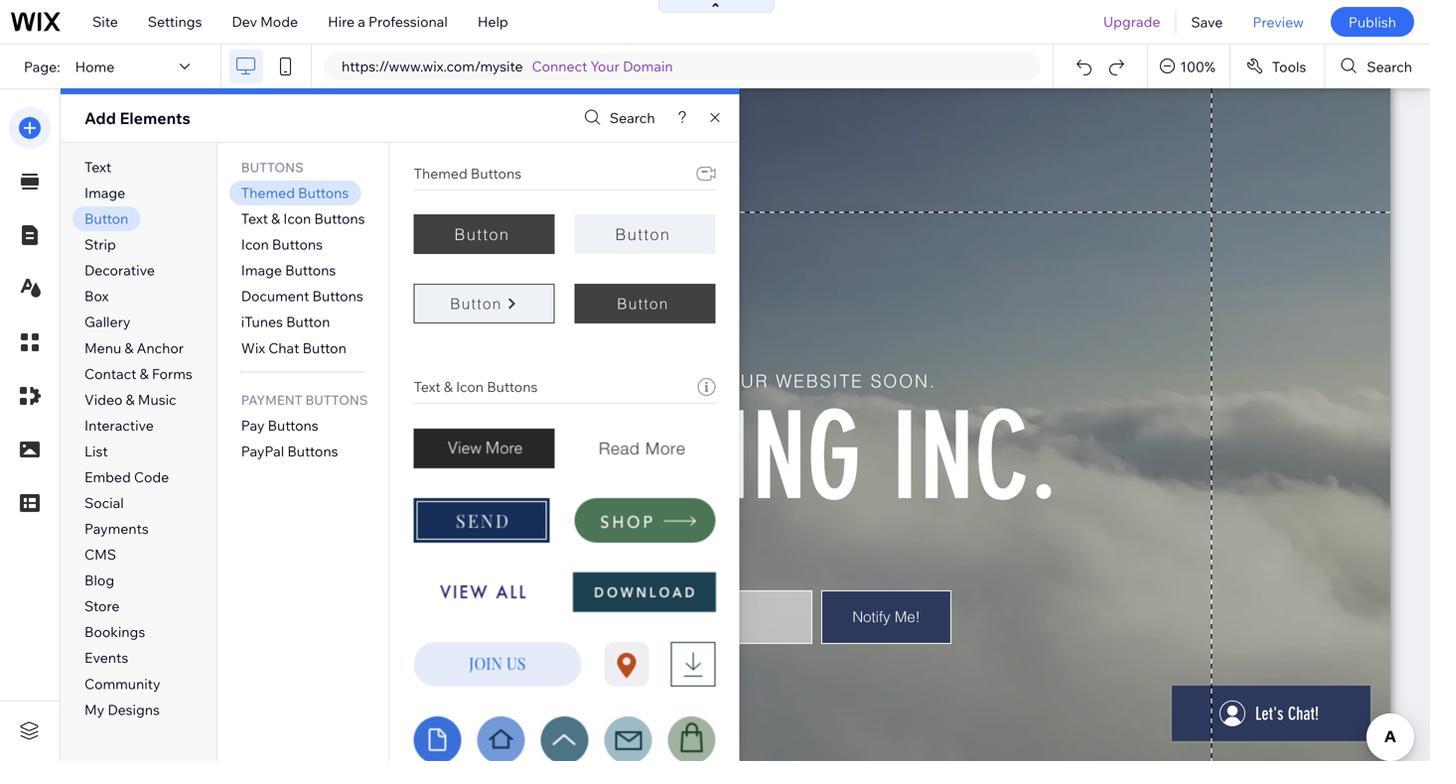 Task type: describe. For each thing, give the bounding box(es) containing it.
1 horizontal spatial icon
[[283, 210, 311, 228]]

cms
[[84, 546, 116, 564]]

image inside buttons themed buttons text & icon buttons icon buttons image buttons document buttons itunes button wix chat button
[[241, 262, 282, 279]]

text image button strip decorative box gallery menu & anchor contact & forms video & music interactive list embed code social payments cms blog store bookings events community my designs
[[84, 158, 193, 719]]

designs
[[108, 702, 160, 719]]

1 horizontal spatial themed
[[414, 165, 468, 182]]

text & icon buttons
[[414, 379, 538, 396]]

text for text image button strip decorative box gallery menu & anchor contact & forms video & music interactive list embed code social payments cms blog store bookings events community my designs
[[84, 158, 111, 176]]

store
[[84, 598, 120, 616]]

wix
[[241, 340, 265, 357]]

themed inside buttons themed buttons text & icon buttons icon buttons image buttons document buttons itunes button wix chat button
[[241, 184, 295, 202]]

text inside buttons themed buttons text & icon buttons icon buttons image buttons document buttons itunes button wix chat button
[[241, 210, 268, 228]]

professional
[[369, 13, 448, 30]]

image inside text image button strip decorative box gallery menu & anchor contact & forms video & music interactive list embed code social payments cms blog store bookings events community my designs
[[84, 184, 125, 202]]

connect
[[532, 58, 588, 75]]

help
[[478, 13, 508, 30]]

text for text & icon buttons
[[414, 379, 441, 396]]

menu
[[84, 340, 121, 357]]

tools button
[[1231, 45, 1325, 88]]

preview
[[1253, 13, 1304, 31]]

site
[[92, 13, 118, 30]]

gallery
[[84, 314, 131, 331]]

video
[[84, 391, 123, 409]]

anchor
[[137, 340, 184, 357]]

1 horizontal spatial search
[[1367, 58, 1413, 75]]

https://www.wix.com/mysite connect your domain
[[342, 58, 673, 75]]

100% button
[[1149, 45, 1230, 88]]

settings
[[148, 13, 202, 30]]

dev
[[232, 13, 257, 30]]

home
[[75, 58, 115, 75]]

publish button
[[1331, 7, 1415, 37]]

https://www.wix.com/mysite
[[342, 58, 523, 75]]

preview button
[[1238, 0, 1319, 44]]

dev mode
[[232, 13, 298, 30]]

contact
[[84, 365, 137, 383]]

tools
[[1273, 58, 1307, 75]]

save
[[1192, 13, 1223, 31]]

blog
[[84, 572, 114, 590]]

& inside buttons themed buttons text & icon buttons icon buttons image buttons document buttons itunes button wix chat button
[[271, 210, 280, 228]]

payment
[[241, 392, 303, 409]]

payments
[[84, 521, 149, 538]]

0 horizontal spatial search button
[[579, 104, 655, 133]]

chat
[[268, 340, 299, 357]]



Task type: locate. For each thing, give the bounding box(es) containing it.
hire
[[328, 13, 355, 30]]

text inside text image button strip decorative box gallery menu & anchor contact & forms video & music interactive list embed code social payments cms blog store bookings events community my designs
[[84, 158, 111, 176]]

1 horizontal spatial image
[[241, 262, 282, 279]]

box
[[84, 288, 109, 305]]

button button
[[414, 215, 555, 254], [575, 215, 716, 254], [414, 284, 555, 324], [575, 284, 716, 324]]

0 vertical spatial search
[[1367, 58, 1413, 75]]

forms
[[152, 365, 193, 383]]

your
[[591, 58, 620, 75]]

decorative
[[84, 262, 155, 279]]

text
[[84, 158, 111, 176], [241, 210, 268, 228], [414, 379, 441, 396]]

1 vertical spatial image
[[241, 262, 282, 279]]

events
[[84, 650, 128, 667]]

0 horizontal spatial search
[[610, 109, 655, 127]]

search down "publish" button at the right of the page
[[1367, 58, 1413, 75]]

&
[[271, 210, 280, 228], [125, 340, 134, 357], [140, 365, 149, 383], [444, 379, 453, 396], [126, 391, 135, 409]]

100%
[[1180, 58, 1216, 75]]

1 horizontal spatial search button
[[1326, 45, 1431, 88]]

0 horizontal spatial image
[[84, 184, 125, 202]]

search down domain
[[610, 109, 655, 127]]

bookings
[[84, 624, 145, 641]]

0 horizontal spatial icon
[[241, 236, 269, 253]]

strip
[[84, 236, 116, 253]]

mode
[[260, 13, 298, 30]]

image up the document
[[241, 262, 282, 279]]

payment buttons pay buttons paypal buttons
[[241, 392, 368, 460]]

code
[[134, 469, 169, 486]]

button inside text image button strip decorative box gallery menu & anchor contact & forms video & music interactive list embed code social payments cms blog store bookings events community my designs
[[84, 210, 128, 228]]

add elements
[[84, 108, 190, 128]]

image
[[84, 184, 125, 202], [241, 262, 282, 279]]

1 horizontal spatial text
[[241, 210, 268, 228]]

themed buttons
[[414, 165, 522, 182]]

buttons
[[241, 159, 304, 176], [471, 165, 522, 182], [298, 184, 349, 202], [314, 210, 365, 228], [272, 236, 323, 253], [285, 262, 336, 279], [312, 288, 363, 305], [487, 379, 538, 396], [305, 392, 368, 409], [268, 417, 319, 434], [287, 443, 338, 460]]

1 vertical spatial text
[[241, 210, 268, 228]]

upgrade
[[1104, 13, 1161, 30]]

music
[[138, 391, 176, 409]]

2 horizontal spatial text
[[414, 379, 441, 396]]

paypal
[[241, 443, 284, 460]]

search button down publish
[[1326, 45, 1431, 88]]

list
[[84, 443, 108, 460]]

0 horizontal spatial themed
[[241, 184, 295, 202]]

themed
[[414, 165, 468, 182], [241, 184, 295, 202]]

social
[[84, 495, 124, 512]]

pay
[[241, 417, 265, 434]]

my
[[84, 702, 105, 719]]

search
[[1367, 58, 1413, 75], [610, 109, 655, 127]]

2 horizontal spatial icon
[[456, 379, 484, 396]]

document
[[241, 288, 309, 305]]

search button
[[1326, 45, 1431, 88], [579, 104, 655, 133]]

0 vertical spatial icon
[[283, 210, 311, 228]]

0 vertical spatial text
[[84, 158, 111, 176]]

embed
[[84, 469, 131, 486]]

hire a professional
[[328, 13, 448, 30]]

0 vertical spatial themed
[[414, 165, 468, 182]]

2 vertical spatial text
[[414, 379, 441, 396]]

buttons themed buttons text & icon buttons icon buttons image buttons document buttons itunes button wix chat button
[[241, 159, 365, 357]]

save button
[[1177, 0, 1238, 44]]

0 vertical spatial search button
[[1326, 45, 1431, 88]]

button
[[84, 210, 128, 228], [455, 225, 510, 244], [616, 225, 671, 244], [450, 295, 502, 313], [617, 295, 669, 313], [286, 314, 330, 331], [303, 340, 347, 357]]

elements
[[120, 108, 190, 128]]

search button down your
[[579, 104, 655, 133]]

0 horizontal spatial text
[[84, 158, 111, 176]]

domain
[[623, 58, 673, 75]]

a
[[358, 13, 365, 30]]

image up strip
[[84, 184, 125, 202]]

interactive
[[84, 417, 154, 435]]

community
[[84, 676, 160, 693]]

1 vertical spatial themed
[[241, 184, 295, 202]]

add
[[84, 108, 116, 128]]

1 vertical spatial search button
[[579, 104, 655, 133]]

1 vertical spatial search
[[610, 109, 655, 127]]

1 vertical spatial icon
[[241, 236, 269, 253]]

2 vertical spatial icon
[[456, 379, 484, 396]]

icon
[[283, 210, 311, 228], [241, 236, 269, 253], [456, 379, 484, 396]]

publish
[[1349, 13, 1397, 31]]

itunes
[[241, 314, 283, 331]]

0 vertical spatial image
[[84, 184, 125, 202]]



Task type: vqa. For each thing, say whether or not it's contained in the screenshot.
Quick
no



